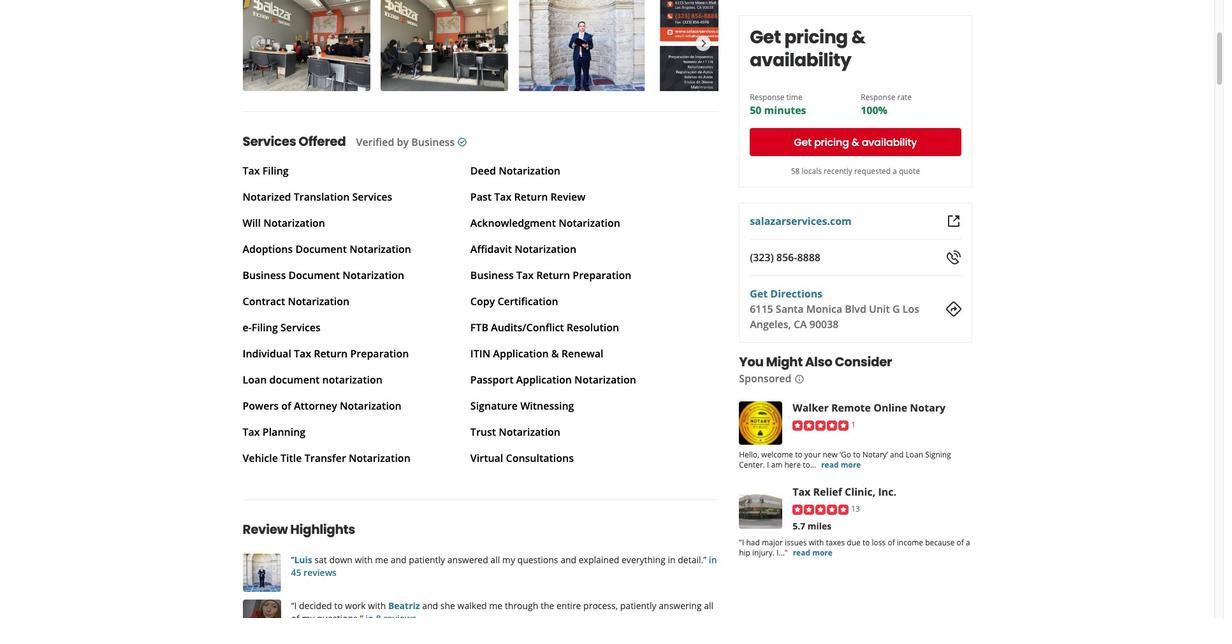 Task type: vqa. For each thing, say whether or not it's contained in the screenshot.
due
yes



Task type: describe. For each thing, give the bounding box(es) containing it.
loan inside services offered element
[[243, 373, 267, 387]]

hello, welcome to your new 'go to notary' and loan signing center. i am here to…
[[739, 450, 952, 471]]

return for business
[[537, 269, 570, 283]]

document for adoptions
[[296, 243, 347, 257]]

hello,
[[739, 450, 760, 461]]

inc.
[[879, 485, 897, 499]]

filing for tax
[[263, 164, 289, 178]]

tax up document
[[294, 347, 311, 361]]

get directions link
[[750, 287, 823, 301]]

0 vertical spatial me
[[375, 555, 389, 567]]

remote
[[832, 401, 871, 415]]

walker remote online notary
[[793, 401, 946, 415]]

adoptions
[[243, 243, 293, 257]]

1 vertical spatial i
[[294, 601, 297, 613]]

0 horizontal spatial review
[[243, 521, 288, 539]]

"i
[[739, 538, 745, 548]]

individual tax return preparation
[[243, 347, 409, 361]]

1 horizontal spatial business
[[412, 135, 455, 150]]

virtual
[[471, 452, 503, 466]]

everything
[[622, 555, 666, 567]]

get inside get directions 6115 santa monica blvd unit g los angeles, ca 90038
[[750, 287, 768, 301]]

time
[[787, 92, 803, 103]]

verified by business
[[356, 135, 455, 150]]

verified
[[356, 135, 394, 150]]

response rate 100%
[[861, 92, 912, 117]]

and left explained
[[561, 555, 577, 567]]

(323) 856-8888
[[750, 251, 821, 265]]

questions
[[518, 555, 558, 567]]

0 vertical spatial &
[[852, 25, 866, 50]]

consultations
[[506, 452, 574, 466]]

powers of attorney notarization
[[243, 400, 402, 414]]

loan inside 'hello, welcome to your new 'go to notary' and loan signing center. i am here to…'
[[906, 450, 924, 461]]

welcome
[[762, 450, 794, 461]]

2 vertical spatial with
[[368, 601, 386, 613]]

availability inside button
[[862, 135, 917, 150]]

get pricing & availability inside button
[[794, 135, 917, 150]]

0 vertical spatial get pricing & availability
[[750, 25, 866, 73]]

will
[[243, 217, 261, 231]]

services offered element
[[222, 112, 719, 480]]

of right loss on the bottom right of page
[[888, 538, 895, 548]]

individual
[[243, 347, 291, 361]]

contract notarization
[[243, 295, 350, 309]]

with for down
[[355, 555, 373, 567]]

tax filing link
[[243, 164, 289, 178]]

blvd
[[845, 302, 867, 316]]

injury.
[[753, 548, 775, 559]]

certification
[[498, 295, 559, 309]]

get directions 6115 santa monica blvd unit g los angeles, ca 90038
[[750, 287, 920, 332]]

luis
[[294, 555, 312, 567]]

luis button
[[294, 555, 312, 567]]

and up beatriz button
[[391, 555, 407, 567]]

signing
[[926, 450, 952, 461]]

adoptions document notarization link
[[243, 243, 411, 257]]

document for business
[[289, 269, 340, 283]]

previous image
[[251, 36, 265, 51]]

sponsored
[[739, 372, 792, 386]]

58 locals recently requested a quote
[[791, 166, 920, 177]]

walked
[[458, 601, 487, 613]]

directions
[[771, 287, 823, 301]]

get inside 'get pricing & availability' button
[[794, 135, 812, 150]]

might
[[766, 353, 803, 371]]

24 directions v2 image
[[946, 302, 962, 317]]

copy certification
[[471, 295, 559, 309]]

decided
[[299, 601, 332, 613]]

tax down affidavit notarization at the top
[[517, 269, 534, 283]]

5.7
[[793, 520, 806, 532]]

review highlights element
[[222, 500, 729, 619]]

business for notarized translation services
[[243, 269, 286, 283]]

copy certification link
[[471, 295, 559, 309]]

taxes
[[826, 538, 845, 548]]

return for individual
[[314, 347, 348, 361]]

of inside and she walked me through the entire process, patiently answering all of my questions.
[[291, 613, 300, 619]]

trust notarization link
[[471, 426, 561, 440]]

1 in from the left
[[668, 555, 676, 567]]

business for past tax return review
[[471, 269, 514, 283]]

copy
[[471, 295, 495, 309]]

new
[[823, 450, 838, 461]]

to right 'go
[[854, 450, 861, 461]]

tax left relief
[[793, 485, 811, 499]]

0 vertical spatial pricing
[[785, 25, 848, 50]]

photo of salazar income tax services - los angeles, ca, us. the office image
[[380, 0, 508, 91]]

in 45 reviews
[[291, 555, 717, 579]]

review highlights
[[243, 521, 355, 539]]

preparation for business tax return preparation
[[573, 269, 632, 283]]

salazarservices.com link
[[750, 214, 852, 228]]

1
[[852, 420, 856, 431]]

and inside 'hello, welcome to your new 'go to notary' and loan signing center. i am here to…'
[[891, 450, 904, 461]]

passport
[[471, 373, 514, 387]]

90038
[[810, 318, 839, 332]]

sara r. image
[[243, 601, 281, 619]]

read more link for relief
[[793, 548, 833, 559]]

walker remote online notary image
[[739, 402, 783, 445]]

she
[[441, 601, 455, 613]]

process,
[[584, 601, 618, 613]]

16 info v2 image
[[794, 374, 805, 385]]

income
[[897, 538, 924, 548]]

0 horizontal spatial patiently
[[409, 555, 445, 567]]

recently
[[824, 166, 853, 177]]

notarized translation services link
[[243, 190, 393, 204]]

to…
[[803, 460, 817, 471]]

tax filing
[[243, 164, 289, 178]]

because
[[926, 538, 955, 548]]

due
[[847, 538, 861, 548]]

transfer
[[305, 452, 346, 466]]

detail.
[[678, 555, 704, 567]]

translation
[[294, 190, 350, 204]]

" for luis
[[291, 555, 294, 567]]

application for itin
[[493, 347, 549, 361]]

of inside services offered element
[[281, 400, 291, 414]]

you might also consider
[[739, 353, 893, 371]]

resolution
[[567, 321, 619, 335]]

45
[[291, 567, 301, 579]]

notarized
[[243, 190, 291, 204]]

region inside review highlights element
[[233, 555, 729, 619]]

had
[[747, 538, 760, 548]]

a inside "i had major issues with taxes due to loss of income because of a hip injury. i…"
[[966, 538, 971, 548]]

minutes
[[765, 103, 807, 117]]

virtual consultations link
[[471, 452, 574, 466]]

next image
[[697, 36, 711, 51]]

pricing inside 'get pricing & availability' button
[[815, 135, 850, 150]]

questions.
[[317, 613, 360, 619]]

signature witnessing
[[471, 400, 574, 414]]

ftb audits/conflict resolution
[[471, 321, 619, 335]]

photo of salazar income tax services - los angeles, ca, us. image
[[243, 0, 370, 91]]

reviews
[[304, 567, 337, 579]]



Task type: locate. For each thing, give the bounding box(es) containing it.
with right work
[[368, 601, 386, 613]]

get
[[750, 25, 781, 50], [794, 135, 812, 150], [750, 287, 768, 301]]

read more for relief
[[793, 548, 833, 559]]

me inside and she walked me through the entire process, patiently answering all of my questions.
[[489, 601, 503, 613]]

acknowledgment
[[471, 217, 556, 231]]

read more for remote
[[822, 460, 861, 471]]

deed
[[471, 164, 496, 178]]

" up 45
[[291, 555, 294, 567]]

tax relief clinic, inc. link
[[793, 485, 897, 499]]

and left the she
[[422, 601, 438, 613]]

i inside 'hello, welcome to your new 'go to notary' and loan signing center. i am here to…'
[[767, 460, 770, 471]]

in inside in 45 reviews
[[709, 555, 717, 567]]

read for walker
[[822, 460, 839, 471]]

affidavit
[[471, 243, 512, 257]]

itin
[[471, 347, 491, 361]]

region containing "
[[233, 555, 729, 619]]

filing up notarized
[[263, 164, 289, 178]]

read
[[822, 460, 839, 471], [793, 548, 811, 559]]

'go
[[840, 450, 852, 461]]

" i decided to work with beatriz
[[291, 601, 420, 613]]

unit
[[869, 302, 890, 316]]

filing
[[263, 164, 289, 178], [252, 321, 278, 335]]

tax
[[243, 164, 260, 178], [494, 190, 512, 204], [517, 269, 534, 283], [294, 347, 311, 361], [243, 426, 260, 440], [793, 485, 811, 499]]

response inside response rate 100%
[[861, 92, 896, 103]]

get up 58
[[794, 135, 812, 150]]

0 vertical spatial filing
[[263, 164, 289, 178]]

business tax return preparation
[[471, 269, 632, 283]]

more for remote
[[841, 460, 861, 471]]

services for e-filing services
[[281, 321, 321, 335]]

los
[[903, 302, 920, 316]]

services offered
[[243, 133, 346, 151]]

more right new
[[841, 460, 861, 471]]

0 vertical spatial a
[[893, 166, 897, 177]]

relief
[[814, 485, 843, 499]]

answering
[[659, 601, 702, 613]]

highlights
[[290, 521, 355, 539]]

0 horizontal spatial me
[[375, 555, 389, 567]]

read right i…"
[[793, 548, 811, 559]]

past tax return review link
[[471, 190, 586, 204]]

24 phone v2 image
[[946, 250, 962, 265]]

loss
[[872, 538, 886, 548]]

business down affidavit
[[471, 269, 514, 283]]

5 star rating image for walker
[[793, 421, 849, 431]]

loan up "powers"
[[243, 373, 267, 387]]

1 vertical spatial read
[[793, 548, 811, 559]]

return up loan document notarization link
[[314, 347, 348, 361]]

preparation up resolution
[[573, 269, 632, 283]]

0 vertical spatial more
[[841, 460, 861, 471]]

0 vertical spatial my
[[503, 555, 515, 567]]

business left 16 checkmark badged v2 icon
[[412, 135, 455, 150]]

0 horizontal spatial preparation
[[350, 347, 409, 361]]

1 vertical spatial review
[[243, 521, 288, 539]]

response up 50
[[750, 92, 785, 103]]

read more link up tax relief clinic, inc. link
[[822, 460, 861, 471]]

requested
[[855, 166, 891, 177]]

document down adoptions document notarization link
[[289, 269, 340, 283]]

through
[[505, 601, 539, 613]]

0 horizontal spatial a
[[893, 166, 897, 177]]

get pricing & availability up 58 locals recently requested a quote
[[794, 135, 917, 150]]

all right answering
[[704, 601, 714, 613]]

"
[[291, 555, 294, 567], [291, 601, 294, 613]]

0 horizontal spatial business
[[243, 269, 286, 283]]

all inside and she walked me through the entire process, patiently answering all of my questions.
[[704, 601, 714, 613]]

2 vertical spatial &
[[552, 347, 559, 361]]

& inside button
[[852, 135, 860, 150]]

1 vertical spatial availability
[[862, 135, 917, 150]]

& inside services offered element
[[552, 347, 559, 361]]

return
[[514, 190, 548, 204], [537, 269, 570, 283], [314, 347, 348, 361]]

services down "contract notarization"
[[281, 321, 321, 335]]

1 horizontal spatial my
[[503, 555, 515, 567]]

availability up time
[[750, 48, 852, 73]]

1 horizontal spatial all
[[704, 601, 714, 613]]

audits/conflict
[[491, 321, 564, 335]]

0 horizontal spatial response
[[750, 92, 785, 103]]

contract
[[243, 295, 285, 309]]

"i had major issues with taxes due to loss of income because of a hip injury. i…"
[[739, 538, 971, 559]]

your
[[805, 450, 821, 461]]

1 vertical spatial get
[[794, 135, 812, 150]]

1 vertical spatial read more link
[[793, 548, 833, 559]]

0 vertical spatial preparation
[[573, 269, 632, 283]]

1 horizontal spatial more
[[841, 460, 861, 471]]

and right 'notary''
[[891, 450, 904, 461]]

patiently left answered
[[409, 555, 445, 567]]

1 vertical spatial me
[[489, 601, 503, 613]]

tax up notarized
[[243, 164, 260, 178]]

get pricing & availability button
[[750, 128, 962, 156]]

review up acknowledgment notarization
[[551, 190, 586, 204]]

loan left signing
[[906, 450, 924, 461]]

2 " from the top
[[291, 601, 294, 613]]

2 vertical spatial return
[[314, 347, 348, 361]]

tax right the past
[[494, 190, 512, 204]]

1 vertical spatial read more
[[793, 548, 833, 559]]

in
[[668, 555, 676, 567], [709, 555, 717, 567]]

pricing
[[785, 25, 848, 50], [815, 135, 850, 150]]

review inside services offered element
[[551, 190, 586, 204]]

region
[[233, 555, 729, 619]]

0 vertical spatial review
[[551, 190, 586, 204]]

to inside review highlights element
[[334, 601, 343, 613]]

pricing up recently
[[815, 135, 850, 150]]

to inside "i had major issues with taxes due to loss of income because of a hip injury. i…"
[[863, 538, 870, 548]]

0 vertical spatial all
[[491, 555, 500, 567]]

loan document notarization link
[[243, 373, 383, 387]]

services up tax filing link
[[243, 133, 296, 151]]

"
[[704, 555, 707, 567]]

2 vertical spatial services
[[281, 321, 321, 335]]

availability up requested
[[862, 135, 917, 150]]

0 vertical spatial availability
[[750, 48, 852, 73]]

get right next image
[[750, 25, 781, 50]]

virtual consultations
[[471, 452, 574, 466]]

16 checkmark badged v2 image
[[458, 137, 468, 148]]

of right "powers"
[[281, 400, 291, 414]]

1 horizontal spatial preparation
[[573, 269, 632, 283]]

of down decided
[[291, 613, 300, 619]]

response time 50 minutes
[[750, 92, 807, 117]]

i left decided
[[294, 601, 297, 613]]

" left decided
[[291, 601, 294, 613]]

services for notarized translation services
[[352, 190, 393, 204]]

24 external link v2 image
[[946, 214, 962, 229]]

application up witnessing
[[516, 373, 572, 387]]

response for 100%
[[861, 92, 896, 103]]

deed notarization
[[471, 164, 561, 178]]

get pricing & availability up time
[[750, 25, 866, 73]]

ftb
[[471, 321, 489, 335]]

0 vertical spatial "
[[291, 555, 294, 567]]

preparation up notarization
[[350, 347, 409, 361]]

answered
[[448, 555, 488, 567]]

2 5 star rating image from the top
[[793, 505, 849, 515]]

in right "
[[709, 555, 717, 567]]

1 vertical spatial application
[[516, 373, 572, 387]]

get inside get pricing & availability
[[750, 25, 781, 50]]

more
[[841, 460, 861, 471], [813, 548, 833, 559]]

get up 6115
[[750, 287, 768, 301]]

2 response from the left
[[861, 92, 896, 103]]

tax relief clinic, inc.
[[793, 485, 897, 499]]

read more up tax relief clinic, inc. link
[[822, 460, 861, 471]]

you
[[739, 353, 764, 371]]

1 vertical spatial my
[[302, 613, 315, 619]]

in left the detail.
[[668, 555, 676, 567]]

0 vertical spatial read
[[822, 460, 839, 471]]

0 vertical spatial 5 star rating image
[[793, 421, 849, 431]]

attorney
[[294, 400, 337, 414]]

preparation for individual tax return preparation
[[350, 347, 409, 361]]

0 horizontal spatial i
[[294, 601, 297, 613]]

1 vertical spatial document
[[289, 269, 340, 283]]

read more link
[[822, 460, 861, 471], [793, 548, 833, 559]]

5 star rating image up miles
[[793, 505, 849, 515]]

0 horizontal spatial read
[[793, 548, 811, 559]]

return up certification
[[537, 269, 570, 283]]

vehicle title transfer notarization link
[[243, 452, 411, 466]]

856-
[[777, 251, 798, 265]]

1 horizontal spatial in
[[709, 555, 717, 567]]

0 vertical spatial document
[[296, 243, 347, 257]]

0 vertical spatial loan
[[243, 373, 267, 387]]

application for passport
[[516, 373, 572, 387]]

to left your
[[796, 450, 803, 461]]

0 horizontal spatial my
[[302, 613, 315, 619]]

will notarization
[[243, 217, 325, 231]]

preparation
[[573, 269, 632, 283], [350, 347, 409, 361]]

of right 'because'
[[957, 538, 964, 548]]

5 star rating image for tax
[[793, 505, 849, 515]]

0 horizontal spatial more
[[813, 548, 833, 559]]

my left questions
[[503, 555, 515, 567]]

1 vertical spatial patiently
[[621, 601, 657, 613]]

0 vertical spatial with
[[809, 538, 824, 548]]

availability inside get pricing & availability
[[750, 48, 852, 73]]

application down audits/conflict
[[493, 347, 549, 361]]

1 response from the left
[[750, 92, 785, 103]]

down
[[329, 555, 353, 567]]

and inside and she walked me through the entire process, patiently answering all of my questions.
[[422, 601, 438, 613]]

a right 'because'
[[966, 538, 971, 548]]

return for past
[[514, 190, 548, 204]]

clinic,
[[845, 485, 876, 499]]

acknowledgment notarization link
[[471, 217, 621, 231]]

past
[[471, 190, 492, 204]]

2 horizontal spatial business
[[471, 269, 514, 283]]

miles
[[808, 520, 832, 532]]

with down miles
[[809, 538, 824, 548]]

1 vertical spatial &
[[852, 135, 860, 150]]

all right answered
[[491, 555, 500, 567]]

work
[[345, 601, 366, 613]]

with inside "i had major issues with taxes due to loss of income because of a hip injury. i…"
[[809, 538, 824, 548]]

patiently
[[409, 555, 445, 567], [621, 601, 657, 613]]

0 vertical spatial get
[[750, 25, 781, 50]]

1 vertical spatial 5 star rating image
[[793, 505, 849, 515]]

0 horizontal spatial in
[[668, 555, 676, 567]]

response for 50
[[750, 92, 785, 103]]

1 vertical spatial pricing
[[815, 135, 850, 150]]

1 vertical spatial a
[[966, 538, 971, 548]]

1 vertical spatial "
[[291, 601, 294, 613]]

me right down
[[375, 555, 389, 567]]

more for relief
[[813, 548, 833, 559]]

" for i
[[291, 601, 294, 613]]

1 horizontal spatial patiently
[[621, 601, 657, 613]]

walker remote online notary link
[[793, 401, 946, 415]]

5 star rating image down walker
[[793, 421, 849, 431]]

beatriz
[[388, 601, 420, 613]]

read for tax
[[793, 548, 811, 559]]

1 horizontal spatial i
[[767, 460, 770, 471]]

acknowledgment notarization
[[471, 217, 621, 231]]

with right down
[[355, 555, 373, 567]]

0 horizontal spatial availability
[[750, 48, 852, 73]]

1 vertical spatial more
[[813, 548, 833, 559]]

0 vertical spatial application
[[493, 347, 549, 361]]

0 horizontal spatial loan
[[243, 373, 267, 387]]

1 vertical spatial get pricing & availability
[[794, 135, 917, 150]]

0 vertical spatial read more
[[822, 460, 861, 471]]

1 vertical spatial preparation
[[350, 347, 409, 361]]

tax up vehicle
[[243, 426, 260, 440]]

0 vertical spatial read more link
[[822, 460, 861, 471]]

1 horizontal spatial loan
[[906, 450, 924, 461]]

1 vertical spatial filing
[[252, 321, 278, 335]]

2 vertical spatial get
[[750, 287, 768, 301]]

read left 'go
[[822, 460, 839, 471]]

my inside and she walked me through the entire process, patiently answering all of my questions.
[[302, 613, 315, 619]]

1 5 star rating image from the top
[[793, 421, 849, 431]]

1 vertical spatial all
[[704, 601, 714, 613]]

monica
[[807, 302, 843, 316]]

with for issues
[[809, 538, 824, 548]]

1 horizontal spatial a
[[966, 538, 971, 548]]

1 horizontal spatial response
[[861, 92, 896, 103]]

me
[[375, 555, 389, 567], [489, 601, 503, 613]]

patiently inside and she walked me through the entire process, patiently answering all of my questions.
[[621, 601, 657, 613]]

1 vertical spatial with
[[355, 555, 373, 567]]

response up the 100%
[[861, 92, 896, 103]]

angeles,
[[750, 318, 791, 332]]

read more down 5.7 miles
[[793, 548, 833, 559]]

1 horizontal spatial read
[[822, 460, 839, 471]]

hip
[[739, 548, 751, 559]]

return up acknowledgment notarization link
[[514, 190, 548, 204]]

i left am
[[767, 460, 770, 471]]

salazarservices.com
[[750, 214, 852, 228]]

0 vertical spatial services
[[243, 133, 296, 151]]

a left quote
[[893, 166, 897, 177]]

to up questions.
[[334, 601, 343, 613]]

0 vertical spatial return
[[514, 190, 548, 204]]

vehicle
[[243, 452, 278, 466]]

individual tax return preparation link
[[243, 347, 409, 361]]

read more link for remote
[[822, 460, 861, 471]]

my
[[503, 555, 515, 567], [302, 613, 315, 619]]

a
[[893, 166, 897, 177], [966, 538, 971, 548]]

1 " from the top
[[291, 555, 294, 567]]

review up the salazar-income-tax-services-los-angeles photo 6xubs3zbw1gcz0h5ue_uaw
[[243, 521, 288, 539]]

document up business document notarization 'link'
[[296, 243, 347, 257]]

notary
[[910, 401, 946, 415]]

1 horizontal spatial me
[[489, 601, 503, 613]]

read more link down 5.7 miles
[[793, 548, 833, 559]]

tax planning link
[[243, 426, 306, 440]]

locals
[[802, 166, 822, 177]]

to right due
[[863, 538, 870, 548]]

pricing up time
[[785, 25, 848, 50]]

0 horizontal spatial all
[[491, 555, 500, 567]]

loan document notarization
[[243, 373, 383, 387]]

me right walked at left
[[489, 601, 503, 613]]

itin application & renewal link
[[471, 347, 604, 361]]

business up contract
[[243, 269, 286, 283]]

witnessing
[[521, 400, 574, 414]]

0 vertical spatial patiently
[[409, 555, 445, 567]]

trust
[[471, 426, 496, 440]]

salazar-income-tax-services-los-angeles photo 6xubs3zbw1gcz0h5ue_uaw image
[[243, 555, 281, 593]]

0 vertical spatial i
[[767, 460, 770, 471]]

filing for e-
[[252, 321, 278, 335]]

consider
[[835, 353, 893, 371]]

2 in from the left
[[709, 555, 717, 567]]

more down miles
[[813, 548, 833, 559]]

online
[[874, 401, 908, 415]]

deed notarization link
[[471, 164, 561, 178]]

response inside response time 50 minutes
[[750, 92, 785, 103]]

my down decided
[[302, 613, 315, 619]]

tax relief clinic, inc. image
[[739, 486, 783, 529]]

filing down contract
[[252, 321, 278, 335]]

here
[[785, 460, 801, 471]]

photo of salazar income tax services - los angeles, ca, us. luis salazar at our wedding venue! image
[[518, 0, 646, 91]]

1 vertical spatial return
[[537, 269, 570, 283]]

1 vertical spatial loan
[[906, 450, 924, 461]]

center.
[[739, 460, 765, 471]]

5 star rating image
[[793, 421, 849, 431], [793, 505, 849, 515]]

also
[[805, 353, 833, 371]]

1 vertical spatial services
[[352, 190, 393, 204]]

1 horizontal spatial review
[[551, 190, 586, 204]]

services right "translation"
[[352, 190, 393, 204]]

planning
[[263, 426, 306, 440]]

and she walked me through the entire process, patiently answering all of my questions.
[[291, 601, 714, 619]]

patiently right process,
[[621, 601, 657, 613]]

(323)
[[750, 251, 774, 265]]

notarized translation services
[[243, 190, 393, 204]]

1 horizontal spatial availability
[[862, 135, 917, 150]]



